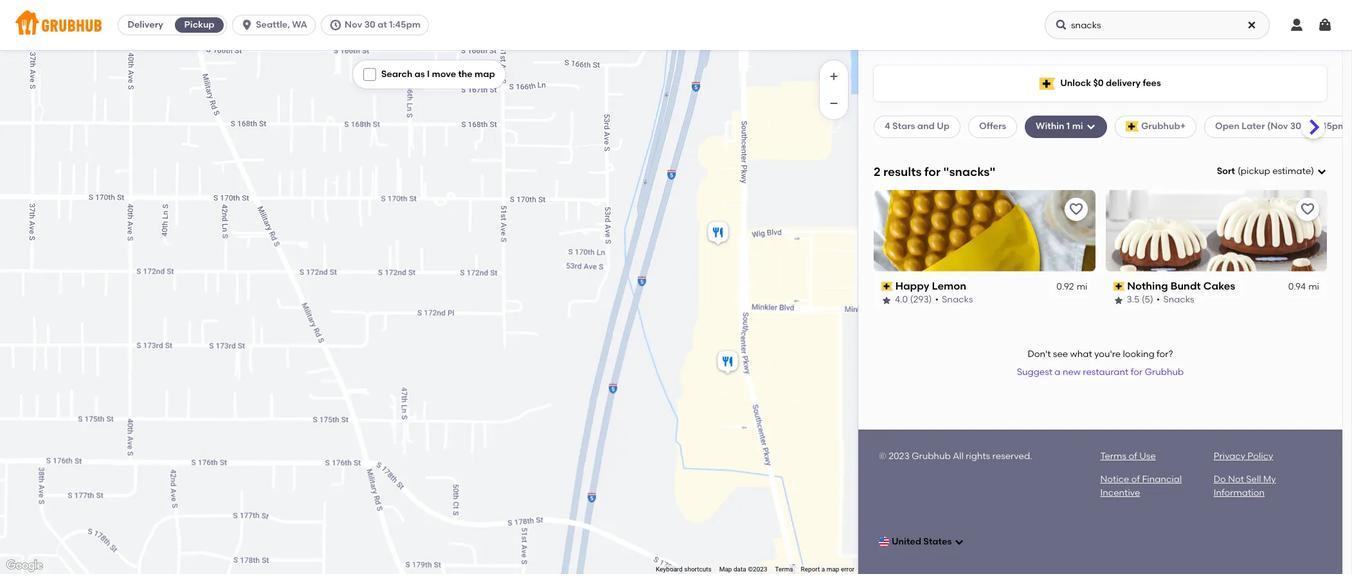 Task type: describe. For each thing, give the bounding box(es) containing it.
© 2023 grubhub all rights reserved.
[[879, 452, 1033, 462]]

seattle,
[[256, 19, 290, 30]]

united
[[892, 537, 922, 548]]

subscription pass image for nothing bundt cakes
[[1113, 282, 1125, 291]]

svg image inside nov 30 at 1:45pm button
[[329, 19, 342, 32]]

rights
[[966, 452, 990, 462]]

nov
[[345, 19, 362, 30]]

fees
[[1143, 78, 1161, 89]]

2 results for "snacks"
[[874, 164, 996, 179]]

use
[[1140, 452, 1156, 462]]

i
[[427, 69, 430, 80]]

pickup button
[[172, 15, 226, 35]]

2023
[[889, 452, 910, 462]]

not
[[1228, 475, 1244, 486]]

within 1 mi
[[1036, 121, 1083, 132]]

report a map error
[[801, 567, 855, 574]]

(nov
[[1267, 121, 1288, 132]]

up
[[937, 121, 950, 132]]

1
[[1067, 121, 1070, 132]]

1:45pm)
[[1315, 121, 1350, 132]]

2
[[874, 164, 881, 179]]

3.5 (5)
[[1127, 295, 1154, 306]]

0.92
[[1057, 282, 1074, 293]]

• for nothing
[[1157, 295, 1160, 306]]

shortcuts
[[684, 567, 712, 574]]

grubhub plus flag logo image for unlock $0 delivery fees
[[1040, 77, 1055, 90]]

1 horizontal spatial map
[[827, 567, 840, 574]]

delivery
[[1106, 78, 1141, 89]]

4 stars and up
[[885, 121, 950, 132]]

privacy policy
[[1214, 452, 1274, 462]]

at inside button
[[378, 19, 387, 30]]

open
[[1215, 121, 1240, 132]]

terms for terms of use
[[1101, 452, 1127, 462]]

delivery
[[128, 19, 163, 30]]

3.5
[[1127, 295, 1140, 306]]

0 horizontal spatial grubhub
[[912, 452, 951, 462]]

for?
[[1157, 349, 1173, 360]]

looking
[[1123, 349, 1155, 360]]

star icon image for nothing bundt cakes
[[1113, 296, 1124, 306]]

happy lemon logo image
[[874, 190, 1095, 272]]

notice of financial incentive link
[[1101, 475, 1182, 499]]

sort
[[1217, 166, 1235, 177]]

incentive
[[1101, 488, 1140, 499]]

1:45pm
[[389, 19, 421, 30]]

don't see what you're looking for?
[[1028, 349, 1173, 360]]

united states
[[892, 537, 952, 548]]

unlock $0 delivery fees
[[1061, 78, 1161, 89]]

subscription pass image for happy lemon
[[882, 282, 893, 291]]

error
[[841, 567, 855, 574]]

keyboard shortcuts
[[656, 567, 712, 574]]

nothing
[[1127, 280, 1168, 292]]

privacy policy link
[[1214, 452, 1274, 462]]

Search for food, convenience, alcohol... search field
[[1045, 11, 1270, 39]]

new
[[1063, 367, 1081, 378]]

and
[[918, 121, 935, 132]]

the
[[458, 69, 473, 80]]

data
[[734, 567, 746, 574]]

0.94 mi
[[1289, 282, 1320, 293]]

do not sell my information link
[[1214, 475, 1276, 499]]

$0
[[1094, 78, 1104, 89]]

as
[[415, 69, 425, 80]]

do not sell my information
[[1214, 475, 1276, 499]]

happy lemon
[[896, 280, 967, 292]]

keyboard shortcuts button
[[656, 566, 712, 575]]

for inside button
[[1131, 367, 1143, 378]]

svg image inside united states button
[[955, 538, 965, 548]]

(
[[1238, 166, 1241, 177]]

results
[[884, 164, 922, 179]]

pickup
[[184, 19, 215, 30]]

save this restaurant button for nothing bundt cakes
[[1296, 198, 1320, 221]]

map data ©2023
[[719, 567, 768, 574]]

0 vertical spatial for
[[925, 164, 941, 179]]

nothing bundt cakes
[[1127, 280, 1236, 292]]

report a map error link
[[801, 567, 855, 574]]

pickup
[[1241, 166, 1271, 177]]

nothing bundt cakes logo image
[[1106, 190, 1327, 272]]

• for happy
[[935, 295, 939, 306]]

happy
[[896, 280, 930, 292]]

privacy
[[1214, 452, 1246, 462]]

©
[[879, 452, 887, 462]]

suggest a new restaurant for grubhub button
[[1011, 362, 1190, 385]]

none field containing sort
[[1217, 165, 1327, 178]]



Task type: locate. For each thing, give the bounding box(es) containing it.
sort ( pickup estimate )
[[1217, 166, 1314, 177]]

1 • snacks from the left
[[935, 295, 973, 306]]

grubhub plus flag logo image left the grubhub+
[[1126, 122, 1139, 132]]

a left new
[[1055, 367, 1061, 378]]

of for terms
[[1129, 452, 1138, 462]]

cakes
[[1204, 280, 1236, 292]]

grubhub+
[[1141, 121, 1186, 132]]

)
[[1311, 166, 1314, 177]]

at left 1:45pm
[[378, 19, 387, 30]]

0 horizontal spatial at
[[378, 19, 387, 30]]

delivery button
[[118, 15, 172, 35]]

a inside button
[[1055, 367, 1061, 378]]

of
[[1129, 452, 1138, 462], [1132, 475, 1140, 486]]

of left the use
[[1129, 452, 1138, 462]]

0 horizontal spatial • snacks
[[935, 295, 973, 306]]

seattle, wa
[[256, 19, 307, 30]]

map region
[[0, 0, 942, 575]]

1 horizontal spatial snacks
[[1164, 295, 1195, 306]]

0 horizontal spatial map
[[475, 69, 495, 80]]

1 subscription pass image from the left
[[882, 282, 893, 291]]

1 vertical spatial at
[[1304, 121, 1313, 132]]

terms of use link
[[1101, 452, 1156, 462]]

1 horizontal spatial star icon image
[[1113, 296, 1124, 306]]

my
[[1264, 475, 1276, 486]]

of up incentive
[[1132, 475, 1140, 486]]

mi right 0.94
[[1309, 282, 1320, 293]]

mi for nothing bundt cakes
[[1309, 282, 1320, 293]]

0 horizontal spatial •
[[935, 295, 939, 306]]

nothing bundt cakes image
[[715, 349, 741, 377]]

mi for happy lemon
[[1077, 282, 1088, 293]]

0 horizontal spatial snacks
[[942, 295, 973, 306]]

map right "the"
[[475, 69, 495, 80]]

star icon image
[[882, 296, 892, 306], [1113, 296, 1124, 306]]

snacks for bundt
[[1164, 295, 1195, 306]]

• snacks down nothing bundt cakes
[[1157, 295, 1195, 306]]

subscription pass image left the nothing
[[1113, 282, 1125, 291]]

policy
[[1248, 452, 1274, 462]]

save this restaurant image
[[1068, 202, 1084, 217]]

grubhub
[[1145, 367, 1184, 378], [912, 452, 951, 462]]

grubhub plus flag logo image for grubhub+
[[1126, 122, 1139, 132]]

0 vertical spatial of
[[1129, 452, 1138, 462]]

svg image
[[1289, 17, 1305, 33], [1318, 17, 1333, 33], [241, 19, 253, 32], [329, 19, 342, 32], [1317, 167, 1327, 177]]

mi right 1
[[1072, 121, 1083, 132]]

svg image
[[1055, 19, 1068, 32], [1247, 20, 1257, 30], [366, 71, 374, 79], [1086, 122, 1096, 132], [955, 538, 965, 548]]

4.0
[[895, 295, 908, 306]]

1 horizontal spatial 30
[[1291, 121, 1302, 132]]

4
[[885, 121, 890, 132]]

stars
[[893, 121, 915, 132]]

"snacks"
[[944, 164, 996, 179]]

0 vertical spatial map
[[475, 69, 495, 80]]

1 • from the left
[[935, 295, 939, 306]]

•
[[935, 295, 939, 306], [1157, 295, 1160, 306]]

0 vertical spatial a
[[1055, 367, 1061, 378]]

2 save this restaurant button from the left
[[1296, 198, 1320, 221]]

suggest a new restaurant for grubhub
[[1017, 367, 1184, 378]]

2 • snacks from the left
[[1157, 295, 1195, 306]]

2 star icon image from the left
[[1113, 296, 1124, 306]]

1 vertical spatial grubhub plus flag logo image
[[1126, 122, 1139, 132]]

terms left 'report'
[[775, 567, 793, 574]]

snacks for lemon
[[942, 295, 973, 306]]

2 • from the left
[[1157, 295, 1160, 306]]

30 inside button
[[364, 19, 375, 30]]

None field
[[1217, 165, 1327, 178]]

• down happy lemon
[[935, 295, 939, 306]]

notice of financial incentive
[[1101, 475, 1182, 499]]

what
[[1070, 349, 1092, 360]]

united states button
[[879, 531, 965, 554]]

seattle, wa button
[[232, 15, 321, 35]]

save this restaurant image
[[1300, 202, 1316, 217]]

report
[[801, 567, 820, 574]]

0 vertical spatial grubhub plus flag logo image
[[1040, 77, 1055, 90]]

later
[[1242, 121, 1265, 132]]

for right results
[[925, 164, 941, 179]]

unlock
[[1061, 78, 1091, 89]]

star icon image left 4.0
[[882, 296, 892, 306]]

2 snacks from the left
[[1164, 295, 1195, 306]]

grubhub plus flag logo image
[[1040, 77, 1055, 90], [1126, 122, 1139, 132]]

a for suggest
[[1055, 367, 1061, 378]]

1 horizontal spatial for
[[1131, 367, 1143, 378]]

a
[[1055, 367, 1061, 378], [822, 567, 825, 574]]

nov 30 at 1:45pm
[[345, 19, 421, 30]]

1 horizontal spatial subscription pass image
[[1113, 282, 1125, 291]]

reserved.
[[993, 452, 1033, 462]]

1 horizontal spatial grubhub plus flag logo image
[[1126, 122, 1139, 132]]

• snacks for bundt
[[1157, 295, 1195, 306]]

estimate
[[1273, 166, 1311, 177]]

don't
[[1028, 349, 1051, 360]]

search
[[381, 69, 412, 80]]

1 vertical spatial a
[[822, 567, 825, 574]]

of for notice
[[1132, 475, 1140, 486]]

0 vertical spatial grubhub
[[1145, 367, 1184, 378]]

at left '1:45pm)'
[[1304, 121, 1313, 132]]

0 horizontal spatial save this restaurant button
[[1065, 198, 1088, 221]]

1 vertical spatial 30
[[1291, 121, 1302, 132]]

do
[[1214, 475, 1226, 486]]

0 horizontal spatial subscription pass image
[[882, 282, 893, 291]]

2 subscription pass image from the left
[[1113, 282, 1125, 291]]

1 star icon image from the left
[[882, 296, 892, 306]]

minus icon image
[[828, 97, 841, 110]]

mi right 0.92
[[1077, 282, 1088, 293]]

0 horizontal spatial for
[[925, 164, 941, 179]]

4.0 (293)
[[895, 295, 932, 306]]

0 horizontal spatial terms
[[775, 567, 793, 574]]

1 vertical spatial map
[[827, 567, 840, 574]]

lemon
[[932, 280, 967, 292]]

snacks down lemon
[[942, 295, 973, 306]]

happy lemon image
[[705, 220, 731, 248]]

keyboard
[[656, 567, 683, 574]]

30 right (nov
[[1291, 121, 1302, 132]]

star icon image for happy lemon
[[882, 296, 892, 306]]

sell
[[1246, 475, 1262, 486]]

grubhub plus flag logo image left the "unlock"
[[1040, 77, 1055, 90]]

(293)
[[910, 295, 932, 306]]

1 vertical spatial terms
[[775, 567, 793, 574]]

subscription pass image left happy
[[882, 282, 893, 291]]

all
[[953, 452, 964, 462]]

main navigation navigation
[[0, 0, 1352, 50]]

0 horizontal spatial grubhub plus flag logo image
[[1040, 77, 1055, 90]]

terms up notice
[[1101, 452, 1127, 462]]

1 vertical spatial grubhub
[[912, 452, 951, 462]]

of inside notice of financial incentive
[[1132, 475, 1140, 486]]

map
[[475, 69, 495, 80], [827, 567, 840, 574]]

30
[[364, 19, 375, 30], [1291, 121, 1302, 132]]

• snacks for lemon
[[935, 295, 973, 306]]

plus icon image
[[828, 70, 841, 83]]

• snacks down lemon
[[935, 295, 973, 306]]

a right 'report'
[[822, 567, 825, 574]]

• snacks
[[935, 295, 973, 306], [1157, 295, 1195, 306]]

financial
[[1142, 475, 1182, 486]]

grubhub down for?
[[1145, 367, 1184, 378]]

1 horizontal spatial a
[[1055, 367, 1061, 378]]

map left error
[[827, 567, 840, 574]]

1 horizontal spatial save this restaurant button
[[1296, 198, 1320, 221]]

subscription pass image
[[882, 282, 893, 291], [1113, 282, 1125, 291]]

0 vertical spatial terms
[[1101, 452, 1127, 462]]

(5)
[[1142, 295, 1154, 306]]

language select image
[[879, 538, 889, 548]]

0 horizontal spatial 30
[[364, 19, 375, 30]]

1 save this restaurant button from the left
[[1065, 198, 1088, 221]]

at
[[378, 19, 387, 30], [1304, 121, 1313, 132]]

within
[[1036, 121, 1065, 132]]

0 horizontal spatial star icon image
[[882, 296, 892, 306]]

google image
[[3, 558, 46, 575]]

0 vertical spatial 30
[[364, 19, 375, 30]]

states
[[924, 537, 952, 548]]

grubhub left all
[[912, 452, 951, 462]]

0 vertical spatial at
[[378, 19, 387, 30]]

open later (nov 30 at 1:45pm)
[[1215, 121, 1350, 132]]

1 horizontal spatial grubhub
[[1145, 367, 1184, 378]]

svg image inside the seattle, wa "button"
[[241, 19, 253, 32]]

terms for terms link
[[775, 567, 793, 574]]

star icon image left 3.5
[[1113, 296, 1124, 306]]

grubhub inside button
[[1145, 367, 1184, 378]]

save this restaurant button for happy lemon
[[1065, 198, 1088, 221]]

a for report
[[822, 567, 825, 574]]

restaurant
[[1083, 367, 1129, 378]]

1 vertical spatial of
[[1132, 475, 1140, 486]]

1 horizontal spatial •
[[1157, 295, 1160, 306]]

notice
[[1101, 475, 1130, 486]]

0.92 mi
[[1057, 282, 1088, 293]]

for down the looking in the right of the page
[[1131, 367, 1143, 378]]

0.94
[[1289, 282, 1306, 293]]

1 horizontal spatial at
[[1304, 121, 1313, 132]]

move
[[432, 69, 456, 80]]

1 snacks from the left
[[942, 295, 973, 306]]

bundt
[[1171, 280, 1201, 292]]

1 vertical spatial for
[[1131, 367, 1143, 378]]

1 horizontal spatial • snacks
[[1157, 295, 1195, 306]]

1 horizontal spatial terms
[[1101, 452, 1127, 462]]

see
[[1053, 349, 1068, 360]]

suggest
[[1017, 367, 1053, 378]]

nov 30 at 1:45pm button
[[321, 15, 434, 35]]

0 horizontal spatial a
[[822, 567, 825, 574]]

©2023
[[748, 567, 768, 574]]

wa
[[292, 19, 307, 30]]

snacks down nothing bundt cakes
[[1164, 295, 1195, 306]]

terms link
[[775, 567, 793, 574]]

• right the (5) at right
[[1157, 295, 1160, 306]]

terms
[[1101, 452, 1127, 462], [775, 567, 793, 574]]

you're
[[1095, 349, 1121, 360]]

30 right nov
[[364, 19, 375, 30]]

snacks
[[942, 295, 973, 306], [1164, 295, 1195, 306]]



Task type: vqa. For each thing, say whether or not it's contained in the screenshot.
terms
yes



